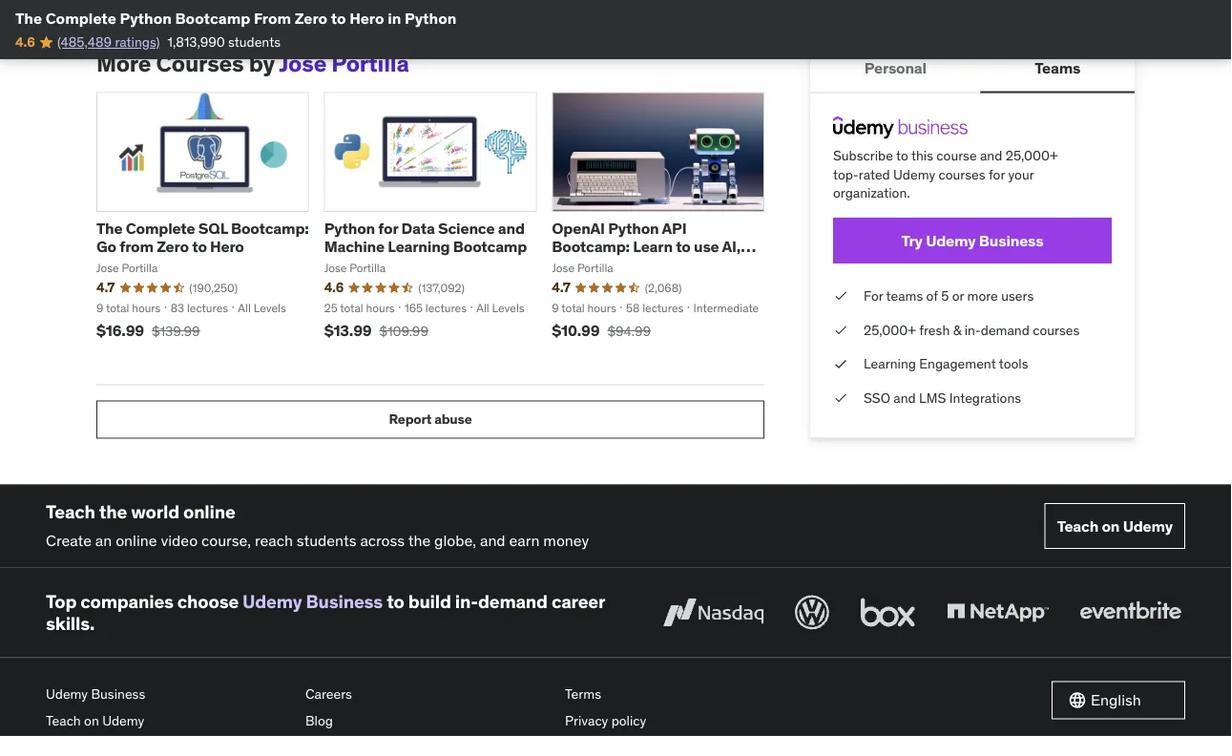 Task type: vqa. For each thing, say whether or not it's contained in the screenshot.
9 Total Hours
yes



Task type: locate. For each thing, give the bounding box(es) containing it.
bootcamp: for hero
[[231, 219, 309, 239]]

all right 165 lectures
[[477, 301, 489, 315]]

1 horizontal spatial 9 total hours
[[552, 301, 617, 315]]

1 levels from the left
[[254, 301, 286, 315]]

all levels right 165 lectures
[[477, 301, 525, 315]]

1 all levels from the left
[[238, 301, 286, 315]]

1 horizontal spatial zero
[[295, 8, 328, 28]]

165
[[405, 301, 423, 315]]

0 vertical spatial learning
[[388, 237, 450, 257]]

0 horizontal spatial for
[[378, 219, 398, 239]]

0 vertical spatial 25,000+
[[1006, 147, 1058, 165]]

bootcamp: for gpt,
[[552, 237, 630, 257]]

hours up $13.99 $109.99
[[366, 301, 395, 315]]

on
[[1102, 517, 1120, 536], [84, 712, 99, 729]]

2 horizontal spatial hours
[[588, 301, 617, 315]]

1 horizontal spatial demand
[[981, 322, 1030, 339]]

9 total hours up $10.99
[[552, 301, 617, 315]]

learning up 'sso'
[[864, 356, 916, 373]]

and right science
[[498, 219, 525, 239]]

blog
[[306, 712, 333, 729]]

tab list
[[811, 46, 1135, 94]]

data
[[402, 219, 435, 239]]

2 hours from the left
[[366, 301, 395, 315]]

across
[[360, 531, 405, 551]]

3 total from the left
[[562, 301, 585, 315]]

1 horizontal spatial all levels
[[477, 301, 525, 315]]

the complete python bootcamp from zero to hero in python
[[15, 8, 457, 28]]

xsmall image for learning
[[833, 355, 849, 374]]

blog link
[[306, 708, 550, 734]]

and left earn
[[480, 531, 506, 551]]

1 horizontal spatial hours
[[366, 301, 395, 315]]

xsmall image for for
[[833, 287, 849, 306]]

teach inside udemy business teach on udemy
[[46, 712, 81, 729]]

build
[[408, 590, 451, 613]]

1 9 total hours from the left
[[96, 301, 161, 315]]

students right reach
[[297, 531, 357, 551]]

hours for $13.99
[[366, 301, 395, 315]]

0 horizontal spatial levels
[[254, 301, 286, 315]]

1 horizontal spatial courses
[[1033, 322, 1080, 339]]

all for to
[[238, 301, 251, 315]]

1 horizontal spatial hero
[[350, 8, 384, 28]]

udemy inside subscribe to this course and 25,000+ top‑rated udemy courses for your organization.
[[894, 166, 936, 183]]

lectures down 2068 reviews element
[[643, 301, 684, 315]]

1 horizontal spatial 4.7
[[552, 279, 571, 296]]

2 4.7 from the left
[[552, 279, 571, 296]]

4.7 for openai python api bootcamp: learn to use ai, gpt, and more!
[[552, 279, 571, 296]]

hours up $16.99 $139.99
[[132, 301, 161, 315]]

python inside python for data science and machine learning bootcamp jose portilla
[[324, 219, 375, 239]]

to inside to build in-demand career skills.
[[387, 590, 404, 613]]

udemy
[[894, 166, 936, 183], [926, 231, 976, 251], [1123, 517, 1173, 536], [243, 590, 302, 613], [46, 686, 88, 703], [102, 712, 144, 729]]

165 lectures
[[405, 301, 467, 315]]

1 all from the left
[[238, 301, 251, 315]]

0 vertical spatial business
[[979, 231, 1044, 251]]

0 horizontal spatial all
[[238, 301, 251, 315]]

1 vertical spatial complete
[[126, 219, 195, 239]]

0 horizontal spatial in-
[[455, 590, 478, 613]]

python left the data
[[324, 219, 375, 239]]

all levels
[[238, 301, 286, 315], [477, 301, 525, 315]]

for inside python for data science and machine learning bootcamp jose portilla
[[378, 219, 398, 239]]

all
[[238, 301, 251, 315], [477, 301, 489, 315]]

to build in-demand career skills.
[[46, 590, 605, 635]]

9 up $16.99
[[96, 301, 103, 315]]

0 vertical spatial on
[[1102, 517, 1120, 536]]

$13.99 $109.99
[[324, 321, 429, 341]]

2 lectures from the left
[[426, 301, 467, 315]]

1 horizontal spatial levels
[[492, 301, 525, 315]]

1 horizontal spatial for
[[989, 166, 1005, 183]]

in- right &
[[965, 322, 981, 339]]

reach
[[255, 531, 293, 551]]

1 horizontal spatial 9
[[552, 301, 559, 315]]

xsmall image for sso
[[833, 389, 849, 408]]

learning up (137,092)
[[388, 237, 450, 257]]

9 up $10.99
[[552, 301, 559, 315]]

online up the course,
[[183, 500, 235, 523]]

business up users
[[979, 231, 1044, 251]]

1 vertical spatial courses
[[1033, 322, 1080, 339]]

careers blog
[[306, 686, 352, 729]]

courses
[[939, 166, 986, 183], [1033, 322, 1080, 339]]

0 horizontal spatial hours
[[132, 301, 161, 315]]

0 horizontal spatial courses
[[939, 166, 986, 183]]

0 vertical spatial courses
[[939, 166, 986, 183]]

complete for python
[[45, 8, 116, 28]]

for left the data
[[378, 219, 398, 239]]

0 vertical spatial udemy business link
[[243, 590, 383, 613]]

1 vertical spatial learning
[[864, 356, 916, 373]]

choose
[[177, 590, 239, 613]]

teach inside teach the world online create an online video course, reach students across the globe, and earn money
[[46, 500, 95, 523]]

the up an
[[99, 500, 127, 523]]

0 horizontal spatial 4.6
[[15, 33, 35, 51]]

0 horizontal spatial zero
[[157, 237, 189, 257]]

$94.99
[[608, 323, 651, 340]]

0 horizontal spatial 4.7
[[96, 279, 115, 296]]

the
[[99, 500, 127, 523], [408, 531, 431, 551]]

to inside the complete sql bootcamp: go from zero to hero jose portilla
[[192, 237, 207, 257]]

jose inside python for data science and machine learning bootcamp jose portilla
[[324, 261, 347, 276]]

4.7
[[96, 279, 115, 296], [552, 279, 571, 296]]

0 vertical spatial 4.6
[[15, 33, 35, 51]]

1 total from the left
[[106, 301, 129, 315]]

2 9 from the left
[[552, 301, 559, 315]]

small image
[[1068, 691, 1087, 710]]

careers link
[[306, 682, 550, 708]]

to left use
[[676, 237, 691, 257]]

business down across
[[306, 590, 383, 613]]

1 horizontal spatial complete
[[126, 219, 195, 239]]

4.6 up 25
[[324, 279, 344, 296]]

xsmall image
[[833, 287, 849, 306], [833, 321, 849, 340]]

0 horizontal spatial learning
[[388, 237, 450, 257]]

for left your
[[989, 166, 1005, 183]]

for
[[864, 288, 884, 305]]

2 xsmall image from the top
[[833, 389, 849, 408]]

$139.99
[[152, 323, 200, 340]]

lectures down 137092 reviews element
[[426, 301, 467, 315]]

to
[[331, 8, 346, 28], [897, 147, 909, 165], [192, 237, 207, 257], [676, 237, 691, 257], [387, 590, 404, 613]]

0 horizontal spatial lectures
[[187, 301, 228, 315]]

levels for python for data science and machine learning bootcamp
[[492, 301, 525, 315]]

0 horizontal spatial all levels
[[238, 301, 286, 315]]

in-
[[965, 322, 981, 339], [455, 590, 478, 613]]

hero left the in
[[350, 8, 384, 28]]

0 horizontal spatial 9
[[96, 301, 103, 315]]

1 4.7 from the left
[[96, 279, 115, 296]]

(485,489 ratings)
[[57, 33, 160, 51]]

report
[[389, 411, 432, 428]]

sql
[[198, 219, 228, 239]]

levels for the complete sql bootcamp: go from zero to hero
[[254, 301, 286, 315]]

online
[[183, 500, 235, 523], [116, 531, 157, 551]]

0 vertical spatial for
[[989, 166, 1005, 183]]

and right course
[[981, 147, 1003, 165]]

jose portilla link
[[279, 49, 409, 78]]

9 total hours up $16.99
[[96, 301, 161, 315]]

bootcamp: inside the complete sql bootcamp: go from zero to hero jose portilla
[[231, 219, 309, 239]]

0 horizontal spatial total
[[106, 301, 129, 315]]

courses down course
[[939, 166, 986, 183]]

0 vertical spatial in-
[[965, 322, 981, 339]]

0 vertical spatial online
[[183, 500, 235, 523]]

$10.99 $94.99
[[552, 321, 651, 341]]

2 9 total hours from the left
[[552, 301, 617, 315]]

0 horizontal spatial demand
[[478, 590, 548, 613]]

25,000+ up your
[[1006, 147, 1058, 165]]

hero up (190,250)
[[210, 237, 244, 257]]

total right 25
[[340, 301, 363, 315]]

1 horizontal spatial bootcamp
[[453, 237, 527, 257]]

the
[[15, 8, 42, 28], [96, 219, 123, 239]]

1 9 from the left
[[96, 301, 103, 315]]

demand inside to build in-demand career skills.
[[478, 590, 548, 613]]

hero inside the complete sql bootcamp: go from zero to hero jose portilla
[[210, 237, 244, 257]]

4.6 left (485,489 in the left top of the page
[[15, 33, 35, 51]]

1 horizontal spatial the
[[408, 531, 431, 551]]

9
[[96, 301, 103, 315], [552, 301, 559, 315]]

0 horizontal spatial 25,000+
[[864, 322, 916, 339]]

1 vertical spatial for
[[378, 219, 398, 239]]

1 vertical spatial in-
[[455, 590, 478, 613]]

1 vertical spatial hero
[[210, 237, 244, 257]]

use
[[694, 237, 719, 257]]

0 vertical spatial teach on udemy link
[[1045, 504, 1186, 550]]

gpt,
[[552, 256, 585, 275]]

demand down earn
[[478, 590, 548, 613]]

0 horizontal spatial 9 total hours
[[96, 301, 161, 315]]

complete left 'sql' on the left
[[126, 219, 195, 239]]

bootcamp: right 'sql' on the left
[[231, 219, 309, 239]]

2 horizontal spatial total
[[562, 301, 585, 315]]

1 vertical spatial xsmall image
[[833, 321, 849, 340]]

bootcamp: up jose portilla
[[552, 237, 630, 257]]

to up (190,250)
[[192, 237, 207, 257]]

4.6
[[15, 33, 35, 51], [324, 279, 344, 296]]

bootcamp up 1,813,990 students
[[175, 8, 250, 28]]

all levels right 83 lectures
[[238, 301, 286, 315]]

1 vertical spatial students
[[297, 531, 357, 551]]

4.6 for (485,489 ratings)
[[15, 33, 35, 51]]

students down from
[[228, 33, 281, 51]]

online right an
[[116, 531, 157, 551]]

2 horizontal spatial lectures
[[643, 301, 684, 315]]

2 all levels from the left
[[477, 301, 525, 315]]

1 horizontal spatial teach on udemy link
[[1045, 504, 1186, 550]]

python up more!
[[608, 219, 659, 239]]

1 vertical spatial teach on udemy link
[[46, 708, 290, 734]]

1 lectures from the left
[[187, 301, 228, 315]]

sso
[[864, 390, 891, 407]]

0 vertical spatial bootcamp
[[175, 8, 250, 28]]

bootcamp: inside openai python api bootcamp: learn to use ai, gpt, and more!
[[552, 237, 630, 257]]

1 vertical spatial demand
[[478, 590, 548, 613]]

business down skills.
[[91, 686, 145, 703]]

on inside udemy business teach on udemy
[[84, 712, 99, 729]]

1 vertical spatial bootcamp
[[453, 237, 527, 257]]

58 lectures
[[626, 301, 684, 315]]

abuse
[[435, 411, 472, 428]]

1 horizontal spatial lectures
[[426, 301, 467, 315]]

2 total from the left
[[340, 301, 363, 315]]

0 vertical spatial students
[[228, 33, 281, 51]]

4.7 for the complete sql bootcamp: go from zero to hero
[[96, 279, 115, 296]]

to left build
[[387, 590, 404, 613]]

complete inside the complete sql bootcamp: go from zero to hero jose portilla
[[126, 219, 195, 239]]

complete up (485,489 in the left top of the page
[[45, 8, 116, 28]]

nasdaq image
[[659, 592, 769, 634]]

jose down machine
[[324, 261, 347, 276]]

4.7 down the gpt,
[[552, 279, 571, 296]]

4.7 down "go"
[[96, 279, 115, 296]]

0 horizontal spatial online
[[116, 531, 157, 551]]

courses down users
[[1033, 322, 1080, 339]]

and right the gpt,
[[588, 256, 615, 275]]

more
[[968, 288, 998, 305]]

0 vertical spatial the
[[99, 500, 127, 523]]

3 lectures from the left
[[643, 301, 684, 315]]

the left globe, on the left
[[408, 531, 431, 551]]

1 vertical spatial on
[[84, 712, 99, 729]]

1 vertical spatial udemy business link
[[46, 682, 290, 708]]

2 levels from the left
[[492, 301, 525, 315]]

1 horizontal spatial total
[[340, 301, 363, 315]]

portilla down from
[[122, 261, 158, 276]]

1 horizontal spatial the
[[96, 219, 123, 239]]

lectures
[[187, 301, 228, 315], [426, 301, 467, 315], [643, 301, 684, 315]]

1 xsmall image from the top
[[833, 355, 849, 374]]

levels right 165 lectures
[[492, 301, 525, 315]]

business inside udemy business teach on udemy
[[91, 686, 145, 703]]

total up $16.99
[[106, 301, 129, 315]]

2 xsmall image from the top
[[833, 321, 849, 340]]

video
[[161, 531, 198, 551]]

teach the world online create an online video course, reach students across the globe, and earn money
[[46, 500, 589, 551]]

bootcamp up (137,092)
[[453, 237, 527, 257]]

1 horizontal spatial bootcamp:
[[552, 237, 630, 257]]

1 vertical spatial the
[[408, 531, 431, 551]]

0 vertical spatial the
[[15, 8, 42, 28]]

personal button
[[811, 46, 981, 92]]

bootcamp:
[[231, 219, 309, 239], [552, 237, 630, 257]]

1 vertical spatial xsmall image
[[833, 389, 849, 408]]

1 vertical spatial zero
[[157, 237, 189, 257]]

jose down "go"
[[96, 261, 119, 276]]

1 horizontal spatial all
[[477, 301, 489, 315]]

jose
[[279, 49, 327, 78], [96, 261, 119, 276], [324, 261, 347, 276], [552, 261, 575, 276]]

2 all from the left
[[477, 301, 489, 315]]

0 horizontal spatial bootcamp:
[[231, 219, 309, 239]]

to inside openai python api bootcamp: learn to use ai, gpt, and more!
[[676, 237, 691, 257]]

fresh
[[920, 322, 950, 339]]

lectures down 190250 reviews element
[[187, 301, 228, 315]]

1 horizontal spatial 25,000+
[[1006, 147, 1058, 165]]

0 horizontal spatial on
[[84, 712, 99, 729]]

portilla down machine
[[350, 261, 386, 276]]

demand up tools on the right
[[981, 322, 1030, 339]]

1 vertical spatial the
[[96, 219, 123, 239]]

1 horizontal spatial 4.6
[[324, 279, 344, 296]]

career
[[552, 590, 605, 613]]

0 vertical spatial xsmall image
[[833, 355, 849, 374]]

the inside the complete sql bootcamp: go from zero to hero jose portilla
[[96, 219, 123, 239]]

1 hours from the left
[[132, 301, 161, 315]]

lms
[[919, 390, 946, 407]]

1 xsmall image from the top
[[833, 287, 849, 306]]

and inside teach the world online create an online video course, reach students across the globe, and earn money
[[480, 531, 506, 551]]

0 vertical spatial hero
[[350, 8, 384, 28]]

2 vertical spatial business
[[91, 686, 145, 703]]

1 horizontal spatial business
[[306, 590, 383, 613]]

for
[[989, 166, 1005, 183], [378, 219, 398, 239]]

total up $10.99
[[562, 301, 585, 315]]

xsmall image left fresh
[[833, 321, 849, 340]]

xsmall image left for at the right
[[833, 287, 849, 306]]

0 horizontal spatial the
[[15, 8, 42, 28]]

money
[[544, 531, 589, 551]]

in- right build
[[455, 590, 478, 613]]

levels
[[254, 301, 286, 315], [492, 301, 525, 315]]

companies
[[80, 590, 174, 613]]

&
[[953, 322, 962, 339]]

xsmall image
[[833, 355, 849, 374], [833, 389, 849, 408]]

$16.99 $139.99
[[96, 321, 200, 341]]

all right 83 lectures
[[238, 301, 251, 315]]

levels left 25
[[254, 301, 286, 315]]

english
[[1091, 690, 1142, 710]]

portilla inside the complete sql bootcamp: go from zero to hero jose portilla
[[122, 261, 158, 276]]

to left this
[[897, 147, 909, 165]]

lectures for bootcamp
[[426, 301, 467, 315]]

hours up $10.99 $94.99
[[588, 301, 617, 315]]

teach for on
[[1058, 517, 1099, 536]]

all for bootcamp
[[477, 301, 489, 315]]

3 hours from the left
[[588, 301, 617, 315]]

bootcamp inside python for data science and machine learning bootcamp jose portilla
[[453, 237, 527, 257]]

python for data science and machine learning bootcamp link
[[324, 219, 527, 257]]

0 horizontal spatial hero
[[210, 237, 244, 257]]

ai,
[[722, 237, 741, 257]]

try
[[902, 231, 923, 251]]

0 vertical spatial xsmall image
[[833, 287, 849, 306]]

25,000+ down teams
[[864, 322, 916, 339]]

total
[[106, 301, 129, 315], [340, 301, 363, 315], [562, 301, 585, 315]]

teach on udemy link
[[1045, 504, 1186, 550], [46, 708, 290, 734]]

and inside python for data science and machine learning bootcamp jose portilla
[[498, 219, 525, 239]]

0 vertical spatial complete
[[45, 8, 116, 28]]

teams
[[887, 288, 923, 305]]

1 vertical spatial 4.6
[[324, 279, 344, 296]]

english button
[[1052, 682, 1186, 720]]

sso and lms integrations
[[864, 390, 1022, 407]]

1 horizontal spatial students
[[297, 531, 357, 551]]



Task type: describe. For each thing, give the bounding box(es) containing it.
netapp image
[[943, 592, 1053, 634]]

the for the complete python bootcamp from zero to hero in python
[[15, 8, 42, 28]]

earn
[[509, 531, 540, 551]]

world
[[131, 500, 179, 523]]

58
[[626, 301, 640, 315]]

portilla inside python for data science and machine learning bootcamp jose portilla
[[350, 261, 386, 276]]

83
[[171, 301, 184, 315]]

portilla down the in
[[332, 49, 409, 78]]

by
[[249, 49, 275, 78]]

api
[[662, 219, 687, 239]]

for inside subscribe to this course and 25,000+ top‑rated udemy courses for your organization.
[[989, 166, 1005, 183]]

all levels for python for data science and machine learning bootcamp
[[477, 301, 525, 315]]

top‑rated
[[833, 166, 890, 183]]

hours for $10.99
[[588, 301, 617, 315]]

1 horizontal spatial on
[[1102, 517, 1120, 536]]

integrations
[[950, 390, 1022, 407]]

openai python api bootcamp: learn to use ai, gpt, and more! link
[[552, 219, 756, 275]]

eventbrite image
[[1076, 592, 1186, 634]]

0 horizontal spatial teach on udemy link
[[46, 708, 290, 734]]

$10.99
[[552, 321, 600, 341]]

to up 'jose portilla' link
[[331, 8, 346, 28]]

learning engagement tools
[[864, 356, 1029, 373]]

engagement
[[920, 356, 996, 373]]

jose portilla
[[552, 261, 614, 276]]

lectures for to
[[187, 301, 228, 315]]

9 for $16.99
[[96, 301, 103, 315]]

(485,489
[[57, 33, 112, 51]]

jose down openai
[[552, 261, 575, 276]]

2068 reviews element
[[645, 280, 682, 296]]

the for the complete sql bootcamp: go from zero to hero jose portilla
[[96, 219, 123, 239]]

policy
[[612, 712, 647, 729]]

the complete sql bootcamp: go from zero to hero jose portilla
[[96, 219, 309, 276]]

0 horizontal spatial bootcamp
[[175, 8, 250, 28]]

courses inside subscribe to this course and 25,000+ top‑rated udemy courses for your organization.
[[939, 166, 986, 183]]

volkswagen image
[[791, 592, 833, 634]]

and right 'sso'
[[894, 390, 916, 407]]

tools
[[999, 356, 1029, 373]]

to inside subscribe to this course and 25,000+ top‑rated udemy courses for your organization.
[[897, 147, 909, 165]]

try udemy business link
[[833, 218, 1112, 264]]

top
[[46, 590, 77, 613]]

portilla down openai
[[578, 261, 614, 276]]

zero inside the complete sql bootcamp: go from zero to hero jose portilla
[[157, 237, 189, 257]]

9 total hours for $16.99
[[96, 301, 161, 315]]

subscribe
[[833, 147, 894, 165]]

1,813,990 students
[[168, 33, 281, 51]]

(2,068)
[[645, 281, 682, 296]]

137092 reviews element
[[418, 280, 465, 296]]

25,000+ inside subscribe to this course and 25,000+ top‑rated udemy courses for your organization.
[[1006, 147, 1058, 165]]

students inside teach the world online create an online video course, reach students across the globe, and earn money
[[297, 531, 357, 551]]

of
[[927, 288, 938, 305]]

your
[[1009, 166, 1034, 183]]

25 total hours
[[324, 301, 395, 315]]

careers
[[306, 686, 352, 703]]

personal
[[865, 59, 927, 78]]

total for $16.99
[[106, 301, 129, 315]]

xsmall image for 25,000+
[[833, 321, 849, 340]]

top companies choose udemy business
[[46, 590, 383, 613]]

in- inside to build in-demand career skills.
[[455, 590, 478, 613]]

openai python api bootcamp: learn to use ai, gpt, and more!
[[552, 219, 741, 275]]

total for $13.99
[[340, 301, 363, 315]]

25
[[324, 301, 338, 315]]

udemy business teach on udemy
[[46, 686, 145, 729]]

teach on udemy
[[1058, 517, 1173, 536]]

science
[[438, 219, 495, 239]]

go
[[96, 237, 116, 257]]

1 vertical spatial business
[[306, 590, 383, 613]]

openai
[[552, 219, 605, 239]]

total for $10.99
[[562, 301, 585, 315]]

python right the in
[[405, 8, 457, 28]]

intermediate
[[694, 301, 759, 315]]

from
[[120, 237, 154, 257]]

jose right by
[[279, 49, 327, 78]]

and inside openai python api bootcamp: learn to use ai, gpt, and more!
[[588, 256, 615, 275]]

globe,
[[435, 531, 476, 551]]

create
[[46, 531, 92, 551]]

83 lectures
[[171, 301, 228, 315]]

0 vertical spatial zero
[[295, 8, 328, 28]]

more courses by jose portilla
[[96, 49, 409, 78]]

course,
[[201, 531, 251, 551]]

terms link
[[565, 682, 810, 708]]

privacy
[[565, 712, 608, 729]]

subscribe to this course and 25,000+ top‑rated udemy courses for your organization.
[[833, 147, 1058, 202]]

5
[[942, 288, 949, 305]]

report abuse
[[389, 411, 472, 428]]

for teams of 5 or more users
[[864, 288, 1034, 305]]

0 horizontal spatial the
[[99, 500, 127, 523]]

more
[[96, 49, 151, 78]]

users
[[1002, 288, 1034, 305]]

python up ratings)
[[120, 8, 172, 28]]

try udemy business
[[902, 231, 1044, 251]]

the complete sql bootcamp: go from zero to hero link
[[96, 219, 309, 257]]

privacy policy link
[[565, 708, 810, 734]]

learning inside python for data science and machine learning bootcamp jose portilla
[[388, 237, 450, 257]]

an
[[95, 531, 112, 551]]

2 horizontal spatial business
[[979, 231, 1044, 251]]

9 for $10.99
[[552, 301, 559, 315]]

machine
[[324, 237, 385, 257]]

course
[[937, 147, 977, 165]]

more!
[[618, 256, 660, 275]]

0 vertical spatial demand
[[981, 322, 1030, 339]]

1 horizontal spatial in-
[[965, 322, 981, 339]]

python for data science and machine learning bootcamp jose portilla
[[324, 219, 527, 276]]

box image
[[856, 592, 920, 634]]

$13.99
[[324, 321, 372, 341]]

1 horizontal spatial online
[[183, 500, 235, 523]]

or
[[953, 288, 964, 305]]

courses
[[156, 49, 244, 78]]

python inside openai python api bootcamp: learn to use ai, gpt, and more!
[[608, 219, 659, 239]]

organization.
[[833, 185, 910, 202]]

jose inside the complete sql bootcamp: go from zero to hero jose portilla
[[96, 261, 119, 276]]

1 vertical spatial online
[[116, 531, 157, 551]]

udemy business image
[[833, 116, 968, 139]]

teach for the
[[46, 500, 95, 523]]

terms privacy policy
[[565, 686, 647, 729]]

9 total hours for $10.99
[[552, 301, 617, 315]]

tab list containing personal
[[811, 46, 1135, 94]]

and inside subscribe to this course and 25,000+ top‑rated udemy courses for your organization.
[[981, 147, 1003, 165]]

this
[[912, 147, 934, 165]]

terms
[[565, 686, 602, 703]]

teams
[[1035, 59, 1081, 78]]

(137,092)
[[418, 281, 465, 296]]

25,000+ fresh & in-demand courses
[[864, 322, 1080, 339]]

all levels for the complete sql bootcamp: go from zero to hero
[[238, 301, 286, 315]]

190250 reviews element
[[189, 280, 238, 296]]

in
[[388, 8, 401, 28]]

hours for $16.99
[[132, 301, 161, 315]]

complete for sql
[[126, 219, 195, 239]]

report abuse button
[[96, 401, 765, 439]]

1,813,990
[[168, 33, 225, 51]]

4.6 for (137,092)
[[324, 279, 344, 296]]

1 vertical spatial 25,000+
[[864, 322, 916, 339]]

0 horizontal spatial students
[[228, 33, 281, 51]]



